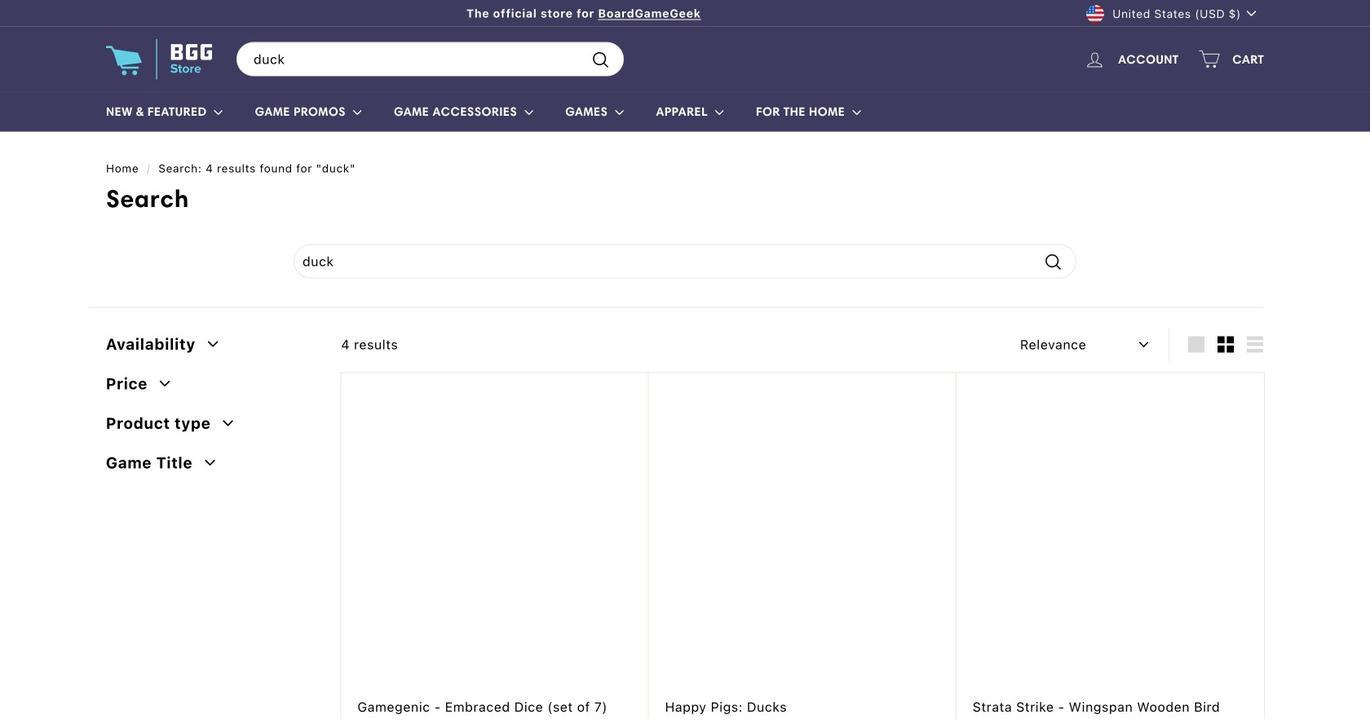 Task type: locate. For each thing, give the bounding box(es) containing it.
search image for search search box
[[1043, 252, 1064, 272]]

list image
[[1247, 337, 1263, 353]]

2 plus image from the left
[[940, 409, 959, 428]]

1 horizontal spatial search image
[[1043, 252, 1064, 272]]

0 horizontal spatial search image
[[590, 50, 611, 70]]

plus image
[[633, 409, 651, 428], [940, 409, 959, 428]]

search image
[[590, 50, 611, 70], [1043, 252, 1064, 272]]

0 horizontal spatial plus image
[[633, 409, 651, 428]]

None search field
[[294, 244, 1077, 279]]

wide image
[[353, 109, 361, 117], [615, 109, 623, 117], [208, 339, 218, 349], [223, 418, 233, 428], [205, 458, 215, 468]]

1 vertical spatial search image
[[1043, 252, 1064, 272]]

cart image
[[1198, 48, 1220, 70]]

1 horizontal spatial plus image
[[940, 409, 959, 428]]

0 vertical spatial search image
[[590, 50, 611, 70]]

None search field
[[237, 42, 624, 76]]

small image
[[1218, 337, 1234, 353]]

wide image
[[1247, 9, 1256, 18], [214, 109, 222, 117], [525, 109, 533, 117], [715, 109, 723, 117], [853, 109, 861, 117], [160, 379, 170, 389]]

search image for search search field
[[590, 50, 611, 70]]



Task type: vqa. For each thing, say whether or not it's contained in the screenshot.
CART icon
yes



Task type: describe. For each thing, give the bounding box(es) containing it.
bgg store logo image
[[106, 39, 212, 79]]

Search search field
[[294, 244, 1077, 279]]

breadcrumbs navigation
[[106, 160, 1264, 177]]

1 plus image from the left
[[633, 409, 651, 428]]

Search search field
[[237, 42, 624, 76]]

large image
[[1188, 337, 1205, 353]]

user image
[[1084, 49, 1106, 71]]



